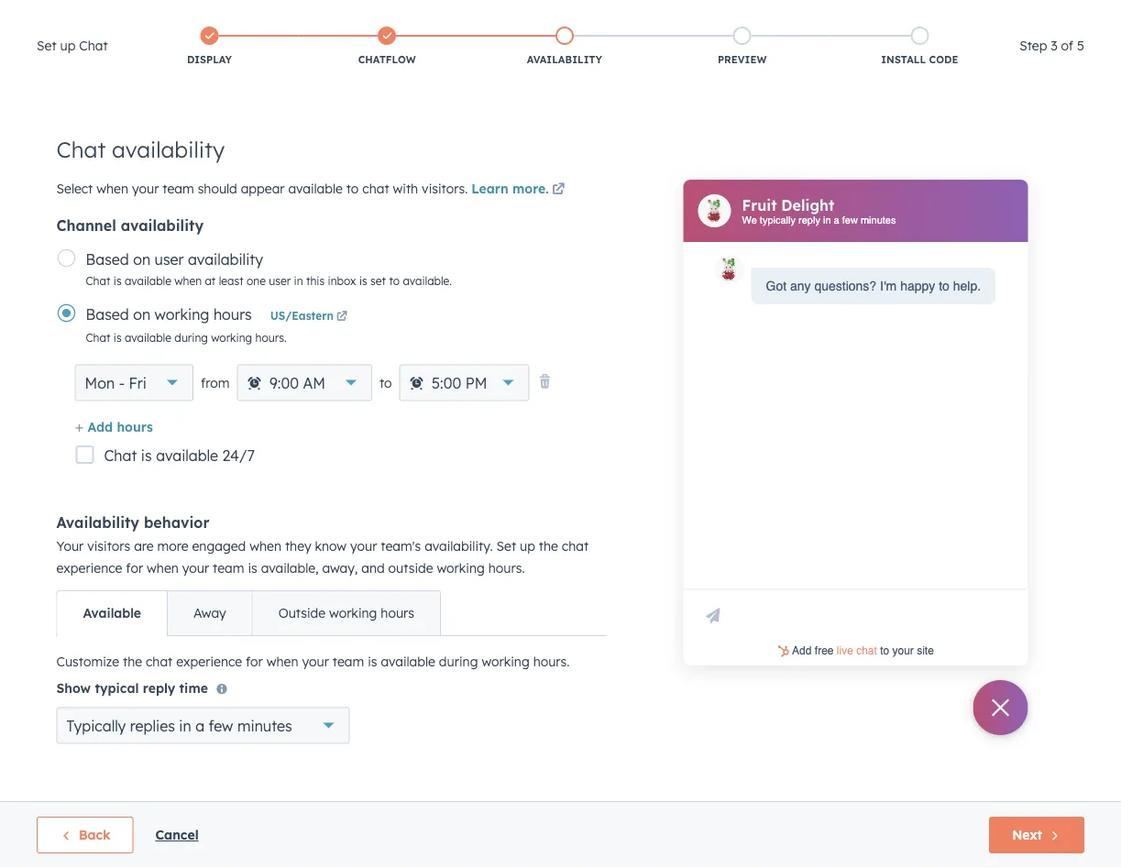 Task type: vqa. For each thing, say whether or not it's contained in the screenshot.
1st PRESS TO SORT. element from left's Press to sort. image
no



Task type: locate. For each thing, give the bounding box(es) containing it.
0 vertical spatial availability
[[527, 53, 602, 66]]

0 vertical spatial for
[[126, 560, 143, 576]]

1 vertical spatial user
[[269, 274, 291, 287]]

us/eastern link
[[270, 308, 350, 325]]

1 vertical spatial experience
[[176, 654, 242, 670]]

3
[[1051, 38, 1058, 54]]

chat for chat availability
[[56, 136, 106, 163]]

team inside availability behavior your visitors are more engaged when they know your team's availability. set up the chat experience for when your team is available, away, and outside working hours.
[[213, 560, 244, 576]]

2 horizontal spatial hours
[[381, 605, 414, 621]]

questions?
[[814, 279, 877, 293]]

a right the typically
[[834, 214, 839, 226]]

1 horizontal spatial minutes
[[861, 214, 896, 226]]

1 menu item from the left
[[883, 0, 915, 29]]

hubspot-live-chat-viral-iframe element
[[687, 643, 1024, 661]]

on for working
[[133, 305, 150, 323]]

agent says: got any questions? i'm happy to help. element
[[766, 275, 981, 297]]

0 horizontal spatial chat
[[146, 654, 173, 670]]

0 horizontal spatial team
[[163, 181, 194, 197]]

1 vertical spatial during
[[439, 654, 478, 670]]

0 vertical spatial chat
[[362, 181, 389, 197]]

your down more
[[182, 560, 209, 576]]

hours
[[214, 305, 252, 323], [117, 418, 153, 435], [381, 605, 414, 621]]

1 based from the top
[[86, 250, 129, 268]]

0 vertical spatial user
[[155, 250, 184, 268]]

they
[[285, 538, 311, 554]]

0 horizontal spatial for
[[126, 560, 143, 576]]

1 vertical spatial availability
[[56, 513, 139, 532]]

minutes inside fruit delight we typically reply in a few minutes
[[861, 214, 896, 226]]

reply left time
[[143, 680, 175, 696]]

outside
[[278, 605, 326, 621]]

chat
[[79, 38, 108, 54], [56, 136, 106, 163], [86, 274, 110, 287], [86, 330, 110, 344], [104, 446, 137, 465]]

1 vertical spatial hours.
[[488, 560, 525, 576]]

1 vertical spatial few
[[209, 716, 233, 735]]

2 vertical spatial in
[[179, 716, 191, 735]]

is down channel availability
[[113, 274, 122, 287]]

set
[[370, 274, 386, 287]]

1 vertical spatial availability
[[121, 216, 204, 234]]

reply
[[799, 214, 820, 226], [143, 680, 175, 696]]

typically
[[760, 214, 796, 226]]

0 horizontal spatial minutes
[[237, 716, 292, 735]]

1 horizontal spatial few
[[842, 214, 858, 226]]

set inside availability behavior your visitors are more engaged when they know your team's availability. set up the chat experience for when your team is available, away, and outside working hours.
[[496, 538, 516, 554]]

know
[[315, 538, 347, 554]]

visitors.
[[422, 181, 468, 197]]

0 vertical spatial during
[[174, 330, 208, 344]]

add hours
[[88, 418, 153, 435]]

1 vertical spatial hours
[[117, 418, 153, 435]]

1 horizontal spatial hours.
[[488, 560, 525, 576]]

fri
[[129, 374, 147, 392]]

hours down least
[[214, 305, 252, 323]]

away,
[[322, 560, 358, 576]]

visitors
[[87, 538, 130, 554]]

1 on from the top
[[133, 250, 150, 268]]

1 horizontal spatial in
[[294, 274, 303, 287]]

0 vertical spatial the
[[539, 538, 558, 554]]

minutes down customize the chat experience for when your team is available during working hours.
[[237, 716, 292, 735]]

chatflow
[[358, 53, 416, 66]]

minutes
[[861, 214, 896, 226], [237, 716, 292, 735]]

show
[[56, 680, 91, 696]]

is down add hours
[[141, 446, 152, 465]]

experience up time
[[176, 654, 242, 670]]

1 vertical spatial the
[[123, 654, 142, 670]]

0 horizontal spatial during
[[174, 330, 208, 344]]

1 vertical spatial chat
[[562, 538, 589, 554]]

few right delight
[[842, 214, 858, 226]]

outside working hours link
[[252, 591, 440, 635]]

minutes inside popup button
[[237, 716, 292, 735]]

menu item
[[883, 0, 915, 29], [915, 0, 953, 29]]

set
[[37, 38, 56, 54], [496, 538, 516, 554]]

0 vertical spatial in
[[823, 214, 831, 226]]

0 horizontal spatial hours
[[117, 418, 153, 435]]

0 horizontal spatial set
[[37, 38, 56, 54]]

the up show typical reply time
[[123, 654, 142, 670]]

2 based from the top
[[86, 305, 129, 323]]

typically replies in a few minutes
[[66, 716, 292, 735]]

cancel button
[[155, 824, 199, 846]]

1 vertical spatial in
[[294, 274, 303, 287]]

in left this
[[294, 274, 303, 287]]

add hours button
[[75, 416, 153, 440]]

0 vertical spatial few
[[842, 214, 858, 226]]

user down channel availability
[[155, 250, 184, 268]]

team down engaged
[[213, 560, 244, 576]]

your down chat availability
[[132, 181, 159, 197]]

typically replies in a few minutes button
[[56, 707, 350, 744]]

1 horizontal spatial a
[[834, 214, 839, 226]]

user right one
[[269, 274, 291, 287]]

available down based on user availability
[[125, 274, 171, 287]]

got any questions? i'm happy to help.
[[766, 279, 981, 293]]

based for based on working hours
[[86, 305, 129, 323]]

menu item up install
[[883, 0, 915, 29]]

0 vertical spatial up
[[60, 38, 75, 54]]

chatflow completed list item
[[298, 23, 476, 71]]

got
[[766, 279, 787, 293]]

0 horizontal spatial availability
[[56, 513, 139, 532]]

customize the chat experience for when your team is available during working hours.
[[56, 654, 570, 670]]

1 horizontal spatial experience
[[176, 654, 242, 670]]

based down channel
[[86, 250, 129, 268]]

1 vertical spatial a
[[195, 716, 204, 735]]

working
[[155, 305, 209, 323], [211, 330, 252, 344], [437, 560, 485, 576], [329, 605, 377, 621], [482, 654, 530, 670]]

upgrade link
[[711, 0, 805, 29]]

few
[[842, 214, 858, 226], [209, 716, 233, 735]]

in inside popup button
[[179, 716, 191, 735]]

a
[[834, 214, 839, 226], [195, 716, 204, 735]]

on up chat is available during working hours.
[[133, 305, 150, 323]]

1 vertical spatial reply
[[143, 680, 175, 696]]

search image
[[1079, 46, 1096, 62]]

0 vertical spatial a
[[834, 214, 839, 226]]

1 horizontal spatial for
[[246, 654, 263, 670]]

2 horizontal spatial team
[[333, 654, 364, 670]]

experience
[[56, 560, 122, 576], [176, 654, 242, 670]]

available,
[[261, 560, 319, 576]]

in right replies
[[179, 716, 191, 735]]

chat for chat is available 24/7
[[104, 446, 137, 465]]

0 horizontal spatial few
[[209, 716, 233, 735]]

2 horizontal spatial in
[[823, 214, 831, 226]]

available down outside working hours
[[381, 654, 435, 670]]

1 vertical spatial minutes
[[237, 716, 292, 735]]

availability inside availability behavior your visitors are more engaged when they know your team's availability. set up the chat experience for when your team is available, away, and outside working hours.
[[56, 513, 139, 532]]

preview list item
[[653, 23, 831, 71]]

team down outside working hours link
[[333, 654, 364, 670]]

based
[[86, 250, 129, 268], [86, 305, 129, 323]]

step
[[1020, 38, 1047, 54]]

time
[[179, 680, 208, 696]]

2 vertical spatial hours
[[381, 605, 414, 621]]

on
[[133, 250, 150, 268], [133, 305, 150, 323]]

hours.
[[255, 330, 287, 344], [488, 560, 525, 576], [533, 654, 570, 670]]

0 vertical spatial hours.
[[255, 330, 287, 344]]

1 horizontal spatial up
[[520, 538, 535, 554]]

for down away link
[[246, 654, 263, 670]]

tab list containing available
[[56, 590, 441, 636]]

link opens in a new window image for based on working hours
[[336, 308, 347, 325]]

0 horizontal spatial hours.
[[255, 330, 287, 344]]

search button
[[1070, 39, 1105, 70]]

0 horizontal spatial user
[[155, 250, 184, 268]]

link opens in a new window image for select when your team should appear available to chat with visitors.
[[552, 179, 565, 201]]

1 vertical spatial set
[[496, 538, 516, 554]]

menu item up code
[[915, 0, 953, 29]]

hours down outside
[[381, 605, 414, 621]]

0 vertical spatial hours
[[214, 305, 252, 323]]

2 vertical spatial hours.
[[533, 654, 570, 670]]

tab list
[[56, 590, 441, 636]]

availability up least
[[188, 250, 263, 268]]

1 horizontal spatial chat
[[362, 181, 389, 197]]

is inside availability behavior your visitors are more engaged when they know your team's availability. set up the chat experience for when your team is available, away, and outside working hours.
[[248, 560, 257, 576]]

team
[[163, 181, 194, 197], [213, 560, 244, 576], [333, 654, 364, 670]]

0 horizontal spatial in
[[179, 716, 191, 735]]

in right the typically
[[823, 214, 831, 226]]

0 vertical spatial availability
[[112, 136, 225, 163]]

up inside 'heading'
[[60, 38, 75, 54]]

hours right 'add'
[[117, 418, 153, 435]]

install
[[881, 53, 926, 66]]

0 horizontal spatial experience
[[56, 560, 122, 576]]

available right "appear"
[[288, 181, 343, 197]]

1 horizontal spatial availability
[[527, 53, 602, 66]]

availability up should in the left top of the page
[[112, 136, 225, 163]]

0 vertical spatial based
[[86, 250, 129, 268]]

1 horizontal spatial team
[[213, 560, 244, 576]]

a down time
[[195, 716, 204, 735]]

your
[[132, 181, 159, 197], [350, 538, 377, 554], [182, 560, 209, 576], [302, 654, 329, 670]]

delight
[[781, 196, 835, 214]]

minutes up got any questions? i'm happy to help.
[[861, 214, 896, 226]]

on down channel availability
[[133, 250, 150, 268]]

2 horizontal spatial chat
[[562, 538, 589, 554]]

based up the mon
[[86, 305, 129, 323]]

for down are
[[126, 560, 143, 576]]

1 vertical spatial team
[[213, 560, 244, 576]]

chat for chat is available during working hours.
[[86, 330, 110, 344]]

available left 24/7
[[156, 446, 218, 465]]

to
[[346, 181, 359, 197], [389, 274, 400, 287], [939, 279, 950, 293], [379, 374, 392, 391]]

list
[[121, 23, 1009, 71]]

chat
[[362, 181, 389, 197], [562, 538, 589, 554], [146, 654, 173, 670]]

am
[[303, 374, 325, 392]]

based for based on user availability
[[86, 250, 129, 268]]

experience down your on the left bottom
[[56, 560, 122, 576]]

0 vertical spatial team
[[163, 181, 194, 197]]

availability up based on user availability
[[121, 216, 204, 234]]

away
[[193, 605, 226, 621]]

show typical reply time
[[56, 680, 208, 696]]

0 vertical spatial reply
[[799, 214, 820, 226]]

during
[[174, 330, 208, 344], [439, 654, 478, 670]]

0 horizontal spatial a
[[195, 716, 204, 735]]

available for when
[[125, 274, 171, 287]]

working inside availability behavior your visitors are more engaged when they know your team's availability. set up the chat experience for when your team is available, away, and outside working hours.
[[437, 560, 485, 576]]

mon - fri
[[85, 374, 147, 392]]

fruit delight we typically reply in a few minutes
[[742, 196, 896, 226]]

the right availability.
[[539, 538, 558, 554]]

0 vertical spatial experience
[[56, 560, 122, 576]]

1 horizontal spatial reply
[[799, 214, 820, 226]]

team left should in the left top of the page
[[163, 181, 194, 197]]

outside working hours
[[278, 605, 414, 621]]

1 vertical spatial based
[[86, 305, 129, 323]]

when
[[96, 181, 128, 197], [174, 274, 202, 287], [250, 538, 281, 554], [147, 560, 179, 576], [267, 654, 298, 670]]

9:00
[[270, 374, 299, 392]]

your down outside
[[302, 654, 329, 670]]

0 vertical spatial set
[[37, 38, 56, 54]]

0 horizontal spatial up
[[60, 38, 75, 54]]

available for during
[[125, 330, 171, 344]]

is left available,
[[248, 560, 257, 576]]

0 vertical spatial minutes
[[861, 214, 896, 226]]

1 horizontal spatial hours
[[214, 305, 252, 323]]

link opens in a new window image inside learn more. link
[[552, 184, 565, 197]]

1 vertical spatial for
[[246, 654, 263, 670]]

1 vertical spatial up
[[520, 538, 535, 554]]

chat inside set up chat 'heading'
[[79, 38, 108, 54]]

1 horizontal spatial set
[[496, 538, 516, 554]]

available down based on working hours
[[125, 330, 171, 344]]

reply right the typically
[[799, 214, 820, 226]]

availability inside list item
[[527, 53, 602, 66]]

1 horizontal spatial the
[[539, 538, 558, 554]]

when down outside
[[267, 654, 298, 670]]

typical
[[95, 680, 139, 696]]

cancel
[[155, 827, 199, 843]]

availability list item
[[476, 23, 653, 71]]

1 vertical spatial on
[[133, 305, 150, 323]]

display
[[187, 53, 232, 66]]

for
[[126, 560, 143, 576], [246, 654, 263, 670]]

link opens in a new window image
[[552, 179, 565, 201], [552, 184, 565, 197], [336, 308, 347, 325]]

one
[[247, 274, 266, 287]]

0 vertical spatial on
[[133, 250, 150, 268]]

2 on from the top
[[133, 305, 150, 323]]

few right replies
[[209, 716, 233, 735]]

least
[[219, 274, 244, 287]]

the
[[539, 538, 558, 554], [123, 654, 142, 670]]

your
[[56, 538, 84, 554]]

is up mon - fri
[[113, 330, 122, 344]]

chat inside availability behavior your visitors are more engaged when they know your team's availability. set up the chat experience for when your team is available, away, and outside working hours.
[[562, 538, 589, 554]]



Task type: describe. For each thing, give the bounding box(es) containing it.
1 horizontal spatial user
[[269, 274, 291, 287]]

2 vertical spatial availability
[[188, 250, 263, 268]]

hours inside tab list
[[381, 605, 414, 621]]

-
[[119, 374, 125, 392]]

availability for availability behavior your visitors are more engaged when they know your team's availability. set up the chat experience for when your team is available, away, and outside working hours.
[[56, 513, 139, 532]]

appear
[[241, 181, 285, 197]]

2 vertical spatial chat
[[146, 654, 173, 670]]

and
[[361, 560, 385, 576]]

few inside fruit delight we typically reply in a few minutes
[[842, 214, 858, 226]]

more
[[157, 538, 188, 554]]

reply inside fruit delight we typically reply in a few minutes
[[799, 214, 820, 226]]

team's
[[381, 538, 421, 554]]

24/7
[[222, 446, 255, 465]]

5
[[1077, 38, 1085, 54]]

with
[[393, 181, 418, 197]]

Search HubSpot search field
[[864, 39, 1088, 70]]

availability for availability
[[527, 53, 602, 66]]

engaged
[[192, 538, 246, 554]]

chat is available when at least one user in this inbox is set to available.
[[86, 274, 452, 287]]

should
[[198, 181, 237, 197]]

a inside popup button
[[195, 716, 204, 735]]

add
[[88, 418, 113, 435]]

available.
[[403, 274, 452, 287]]

inbox
[[328, 274, 356, 287]]

2 horizontal spatial hours.
[[533, 654, 570, 670]]

link opens in a new window image
[[336, 311, 347, 322]]

next
[[1012, 827, 1042, 843]]

mon
[[85, 374, 115, 392]]

set up chat heading
[[37, 35, 108, 57]]

customize
[[56, 654, 119, 670]]

0 horizontal spatial the
[[123, 654, 142, 670]]

preview
[[718, 53, 767, 66]]

code
[[929, 53, 958, 66]]

chat is available during working hours.
[[86, 330, 287, 344]]

upgrade menu
[[711, 0, 1099, 36]]

learn more. link
[[472, 179, 568, 201]]

outside
[[388, 560, 433, 576]]

5:00 pm
[[432, 374, 487, 392]]

upgrade
[[742, 9, 794, 24]]

available link
[[57, 591, 167, 635]]

0 horizontal spatial reply
[[143, 680, 175, 696]]

set up chat
[[37, 38, 108, 54]]

replies
[[130, 716, 175, 735]]

in inside fruit delight we typically reply in a few minutes
[[823, 214, 831, 226]]

2 vertical spatial team
[[333, 654, 364, 670]]

select
[[56, 181, 93, 197]]

availability for channel availability
[[121, 216, 204, 234]]

based on working hours
[[86, 305, 252, 323]]

hours inside button
[[117, 418, 153, 435]]

to left the 5:00
[[379, 374, 392, 391]]

learn more.
[[472, 181, 549, 197]]

when left they
[[250, 538, 281, 554]]

availability behavior your visitors are more engaged when they know your team's availability. set up the chat experience for when your team is available, away, and outside working hours.
[[56, 513, 589, 576]]

more.
[[512, 181, 549, 197]]

back
[[79, 827, 110, 843]]

fruit
[[742, 196, 777, 214]]

a inside fruit delight we typically reply in a few minutes
[[834, 214, 839, 226]]

mon - fri button
[[75, 364, 193, 401]]

on for user
[[133, 250, 150, 268]]

hours. inside availability behavior your visitors are more engaged when they know your team's availability. set up the chat experience for when your team is available, away, and outside working hours.
[[488, 560, 525, 576]]

channel availability
[[56, 216, 204, 234]]

to right set
[[389, 274, 400, 287]]

when left at at top
[[174, 274, 202, 287]]

list containing display
[[121, 23, 1009, 71]]

i'm
[[880, 279, 897, 293]]

this
[[306, 274, 325, 287]]

away link
[[167, 591, 252, 635]]

set inside 'heading'
[[37, 38, 56, 54]]

next button
[[989, 817, 1085, 853]]

5:00
[[432, 374, 461, 392]]

select when your team should appear available to chat with visitors.
[[56, 181, 468, 197]]

chat is available 24/7
[[104, 446, 255, 465]]

is down outside working hours
[[368, 654, 377, 670]]

learn
[[472, 181, 509, 197]]

2 menu item from the left
[[915, 0, 953, 29]]

for inside availability behavior your visitors are more engaged when they know your team's availability. set up the chat experience for when your team is available, away, and outside working hours.
[[126, 560, 143, 576]]

when down more
[[147, 560, 179, 576]]

your up and
[[350, 538, 377, 554]]

install code list item
[[831, 23, 1009, 71]]

display completed list item
[[121, 23, 298, 71]]

help.
[[953, 279, 981, 293]]

up inside availability behavior your visitors are more engaged when they know your team's availability. set up the chat experience for when your team is available, away, and outside working hours.
[[520, 538, 535, 554]]

9:00 am button
[[237, 364, 372, 401]]

5:00 pm button
[[399, 364, 529, 401]]

install code
[[881, 53, 958, 66]]

to left help.
[[939, 279, 950, 293]]

channel
[[56, 216, 116, 234]]

happy
[[900, 279, 935, 293]]

1 horizontal spatial during
[[439, 654, 478, 670]]

the inside availability behavior your visitors are more engaged when they know your team's availability. set up the chat experience for when your team is available, away, and outside working hours.
[[539, 538, 558, 554]]

availability.
[[425, 538, 493, 554]]

chat availability
[[56, 136, 225, 163]]

from
[[201, 374, 230, 391]]

at
[[205, 274, 216, 287]]

typically
[[66, 716, 126, 735]]

to left with
[[346, 181, 359, 197]]

we
[[742, 214, 757, 226]]

chat for chat is available when at least one user in this inbox is set to available.
[[86, 274, 110, 287]]

9:00 am
[[270, 374, 325, 392]]

when right select
[[96, 181, 128, 197]]

experience inside availability behavior your visitors are more engaged when they know your team's availability. set up the chat experience for when your team is available, away, and outside working hours.
[[56, 560, 122, 576]]

back button
[[37, 817, 133, 853]]

available
[[83, 605, 141, 621]]

behavior
[[144, 513, 209, 532]]

availability for chat availability
[[112, 136, 225, 163]]

is left set
[[359, 274, 367, 287]]

us/eastern
[[270, 308, 334, 322]]

any
[[790, 279, 811, 293]]

available for 24/7
[[156, 446, 218, 465]]

of
[[1061, 38, 1074, 54]]

step 3 of 5
[[1020, 38, 1085, 54]]

few inside popup button
[[209, 716, 233, 735]]

based on user availability
[[86, 250, 263, 268]]



